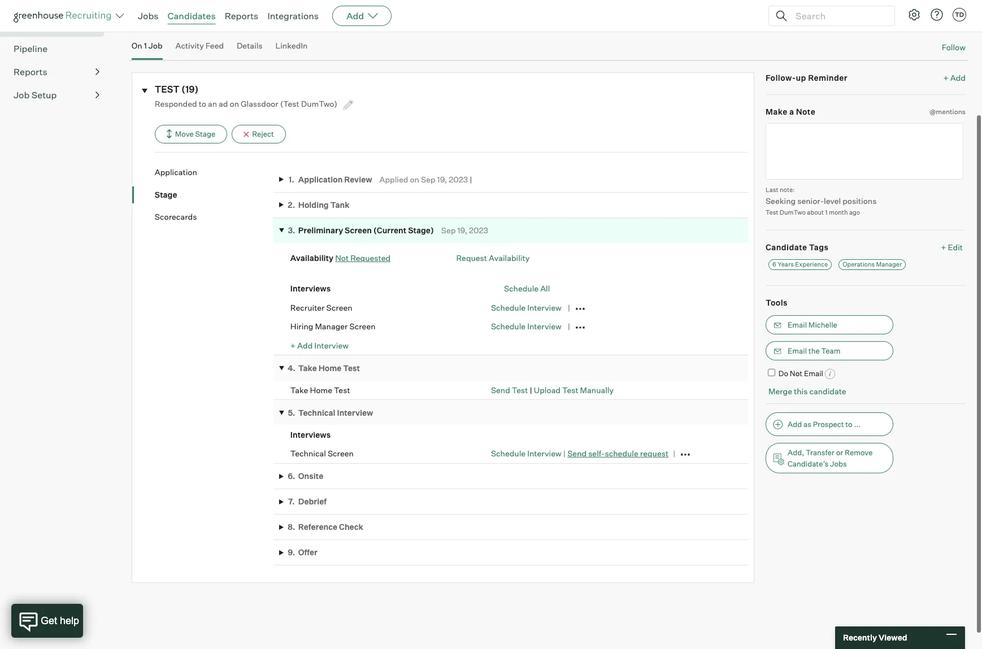 Task type: locate. For each thing, give the bounding box(es) containing it.
holding
[[299, 200, 329, 210]]

+ down "hiring"
[[291, 341, 296, 350]]

04:00)
[[355, 3, 383, 13]]

add up on
[[132, 17, 147, 26]]

1 horizontal spatial on
[[410, 175, 420, 184]]

0 vertical spatial technical
[[299, 408, 336, 418]]

add, transfer or remove candidate's jobs button
[[766, 443, 894, 474]]

sep 19, 2023
[[442, 226, 489, 235]]

stage link
[[155, 189, 274, 200]]

stage inside "button"
[[195, 130, 216, 139]]

screen up not requested 'dropdown button'
[[345, 226, 372, 235]]

1 vertical spatial interviews
[[291, 430, 331, 440]]

jobs
[[138, 10, 159, 21], [831, 460, 848, 469]]

1 right on
[[144, 41, 147, 50]]

candidates link up pipeline "link"
[[14, 19, 100, 32]]

0 horizontal spatial sep
[[421, 175, 436, 184]]

+ edit link
[[939, 240, 967, 255]]

home down 4. take home test
[[310, 385, 333, 395]]

schedule
[[504, 284, 539, 294], [491, 303, 526, 313], [491, 322, 526, 331], [491, 449, 526, 459]]

reminder
[[809, 73, 848, 82]]

an
[[208, 99, 217, 109]]

1.
[[289, 175, 295, 184]]

upload
[[534, 385, 561, 395]]

integrations link
[[268, 10, 319, 21]]

integrations
[[268, 10, 319, 21]]

1 schedule interview from the top
[[491, 303, 562, 313]]

candidate
[[810, 387, 847, 397]]

0 vertical spatial not
[[335, 253, 349, 263]]

candidates link up activity
[[168, 10, 216, 21]]

email left michelle
[[788, 320, 808, 329]]

0 vertical spatial 1
[[144, 41, 147, 50]]

0 horizontal spatial manager
[[315, 322, 348, 331]]

screen down the recruiter screen
[[350, 322, 376, 331]]

0 horizontal spatial |
[[470, 175, 472, 184]]

interviews up recruiter
[[291, 284, 331, 294]]

reports link up details
[[225, 10, 259, 21]]

add a headline
[[132, 17, 186, 26]]

1 horizontal spatial |
[[530, 385, 533, 395]]

hiring
[[291, 322, 314, 331]]

1 horizontal spatial 19,
[[458, 226, 468, 235]]

0 vertical spatial reports link
[[225, 10, 259, 21]]

+ left edit
[[942, 242, 947, 252]]

0 horizontal spatial on
[[230, 99, 239, 109]]

add inside popup button
[[347, 10, 364, 21]]

2023 up request
[[469, 226, 489, 235]]

1 horizontal spatial send
[[568, 449, 587, 459]]

schedule interview link
[[491, 303, 562, 313], [491, 322, 562, 331], [491, 449, 562, 459]]

sep right applied
[[421, 175, 436, 184]]

home up take home test
[[319, 363, 342, 373]]

0 horizontal spatial application
[[155, 167, 197, 177]]

0 horizontal spatial stage
[[155, 190, 177, 199]]

test down seeking
[[766, 209, 779, 217]]

onsite
[[299, 472, 324, 481]]

1 vertical spatial |
[[530, 385, 533, 395]]

9.
[[288, 548, 295, 558]]

0 vertical spatial interviews
[[291, 284, 331, 294]]

technical up 6. onsite
[[291, 449, 326, 459]]

1 horizontal spatial reports
[[225, 10, 259, 21]]

edit
[[949, 242, 964, 252]]

test (19)
[[155, 83, 199, 95]]

to left an
[[199, 99, 206, 109]]

1 vertical spatial 19,
[[458, 226, 468, 235]]

Do Not Email checkbox
[[769, 369, 776, 376]]

on 1 job
[[132, 41, 163, 50]]

6 years experience
[[773, 261, 829, 269]]

test up take home test
[[343, 363, 360, 373]]

email up "merge this candidate"
[[805, 369, 824, 378]]

jobs up on 1 job
[[138, 10, 159, 21]]

upload test manually link
[[534, 385, 614, 395]]

check
[[339, 523, 364, 532]]

job setup link
[[14, 88, 100, 102]]

2 vertical spatial +
[[291, 341, 296, 350]]

availability up schedule all link
[[489, 253, 530, 263]]

take down 4.
[[291, 385, 308, 395]]

send left "self-"
[[568, 449, 587, 459]]

1 vertical spatial on
[[410, 175, 420, 184]]

interviews
[[291, 284, 331, 294], [291, 430, 331, 440]]

stage
[[195, 130, 216, 139], [155, 190, 177, 199]]

add down the follow link
[[951, 73, 967, 82]]

pipeline link
[[14, 42, 100, 56]]

debrief
[[299, 497, 327, 507]]

up
[[797, 73, 807, 82]]

merge this candidate link
[[769, 387, 847, 397]]

0 horizontal spatial 1
[[144, 41, 147, 50]]

1 vertical spatial email
[[788, 346, 808, 356]]

application up the 2. holding tank
[[299, 175, 343, 184]]

job
[[149, 41, 163, 50], [14, 89, 30, 101]]

schedule all
[[504, 284, 551, 294]]

greenhouse recruiting image
[[14, 9, 115, 23]]

merge this candidate
[[769, 387, 847, 397]]

1 vertical spatial take
[[291, 385, 308, 395]]

on right applied
[[410, 175, 420, 184]]

0 vertical spatial jobs
[[138, 10, 159, 21]]

reports link up job setup link
[[14, 65, 100, 79]]

to left the ...
[[846, 420, 853, 429]]

jobs down the or
[[831, 460, 848, 469]]

0 vertical spatial email
[[788, 320, 808, 329]]

schedule interview link for hiring manager screen
[[491, 322, 562, 331]]

email
[[788, 320, 808, 329], [788, 346, 808, 356], [805, 369, 824, 378]]

michelle
[[809, 320, 838, 329]]

0 vertical spatial job
[[149, 41, 163, 50]]

0 vertical spatial send
[[491, 385, 511, 395]]

follow-
[[766, 73, 797, 82]]

0 vertical spatial stage
[[195, 130, 216, 139]]

1 vertical spatial technical
[[291, 449, 326, 459]]

application down move at top
[[155, 167, 197, 177]]

2 horizontal spatial |
[[564, 449, 566, 459]]

|
[[470, 175, 472, 184], [530, 385, 533, 395], [564, 449, 566, 459]]

1 horizontal spatial 1
[[826, 209, 828, 217]]

2023 up sep 19, 2023
[[449, 175, 468, 184]]

0 horizontal spatial a
[[149, 17, 153, 26]]

interviews up technical screen
[[291, 430, 331, 440]]

1 vertical spatial 1
[[826, 209, 828, 217]]

19, up request
[[458, 226, 468, 235]]

1 horizontal spatial application
[[299, 175, 343, 184]]

prospect
[[814, 420, 845, 429]]

1 horizontal spatial candidates
[[168, 10, 216, 21]]

schedule interview
[[491, 303, 562, 313], [491, 322, 562, 331]]

1 vertical spatial not
[[791, 369, 803, 378]]

offer
[[299, 548, 318, 558]]

8.
[[288, 523, 296, 532]]

manager for hiring
[[315, 322, 348, 331]]

a left note on the right top
[[790, 107, 795, 117]]

stage)
[[408, 226, 434, 235]]

1 vertical spatial +
[[942, 242, 947, 252]]

not for requested
[[335, 253, 349, 263]]

candidates up activity
[[168, 10, 216, 21]]

candidate
[[766, 242, 808, 252]]

0 horizontal spatial reports
[[14, 66, 47, 78]]

availability down preliminary
[[291, 253, 334, 263]]

email left the
[[788, 346, 808, 356]]

1 horizontal spatial a
[[790, 107, 795, 117]]

a for add
[[149, 17, 153, 26]]

1 vertical spatial reports link
[[14, 65, 100, 79]]

0 horizontal spatial availability
[[291, 253, 334, 263]]

schedule interview link for technical screen
[[491, 449, 562, 459]]

reports up details
[[225, 10, 259, 21]]

0 vertical spatial manager
[[877, 261, 903, 269]]

reports down pipeline
[[14, 66, 47, 78]]

0 vertical spatial on
[[230, 99, 239, 109]]

1 horizontal spatial stage
[[195, 130, 216, 139]]

1 right about at top right
[[826, 209, 828, 217]]

add left as
[[788, 420, 803, 429]]

a
[[149, 17, 153, 26], [790, 107, 795, 117]]

0 horizontal spatial reports link
[[14, 65, 100, 79]]

add for add a headline
[[132, 17, 147, 26]]

recently
[[844, 634, 878, 643]]

take right 4.
[[299, 363, 317, 373]]

1 vertical spatial schedule interview link
[[491, 322, 562, 331]]

0 vertical spatial 2023
[[449, 175, 468, 184]]

0 vertical spatial take
[[299, 363, 317, 373]]

job right on
[[149, 41, 163, 50]]

preliminary
[[299, 226, 343, 235]]

schedule interview for recruiter screen
[[491, 303, 562, 313]]

not left requested
[[335, 253, 349, 263]]

1 horizontal spatial to
[[846, 420, 853, 429]]

0 horizontal spatial send
[[491, 385, 511, 395]]

+ for + add interview
[[291, 341, 296, 350]]

manager for operations
[[877, 261, 903, 269]]

| left the upload
[[530, 385, 533, 395]]

3 schedule interview link from the top
[[491, 449, 562, 459]]

1 horizontal spatial job
[[149, 41, 163, 50]]

1 horizontal spatial manager
[[877, 261, 903, 269]]

0 vertical spatial schedule interview link
[[491, 303, 562, 313]]

sep
[[421, 175, 436, 184], [442, 226, 456, 235]]

send
[[491, 385, 511, 395], [568, 449, 587, 459]]

not right do
[[791, 369, 803, 378]]

applied
[[380, 175, 409, 184]]

0 horizontal spatial not
[[335, 253, 349, 263]]

stage up scorecards
[[155, 190, 177, 199]]

email for email michelle
[[788, 320, 808, 329]]

0 vertical spatial a
[[149, 17, 153, 26]]

scorecards link
[[155, 212, 274, 223]]

send test | upload test manually
[[491, 385, 614, 395]]

on for ad
[[230, 99, 239, 109]]

application
[[155, 167, 197, 177], [299, 175, 343, 184]]

application inside 'link'
[[155, 167, 197, 177]]

19, right applied
[[438, 175, 447, 184]]

1 vertical spatial a
[[790, 107, 795, 117]]

+ for + add
[[944, 73, 949, 82]]

1 vertical spatial reports
[[14, 66, 47, 78]]

test inside last note: seeking senior-level positions test dumtwo               about 1 month               ago
[[766, 209, 779, 217]]

1 vertical spatial send
[[568, 449, 587, 459]]

(us
[[437, 3, 451, 13]]

None text field
[[766, 123, 964, 180]]

1 vertical spatial stage
[[155, 190, 177, 199]]

0 vertical spatial reports
[[225, 10, 259, 21]]

add for add as prospect to ...
[[788, 420, 803, 429]]

2 vertical spatial schedule interview link
[[491, 449, 562, 459]]

2 vertical spatial |
[[564, 449, 566, 459]]

last
[[766, 186, 779, 194]]

5. technical interview
[[288, 408, 374, 418]]

candidates up pipeline
[[14, 20, 64, 31]]

add left eastern
[[347, 10, 364, 21]]

technical down take home test
[[299, 408, 336, 418]]

| up sep 19, 2023
[[470, 175, 472, 184]]

0 horizontal spatial candidates
[[14, 20, 64, 31]]

job left setup
[[14, 89, 30, 101]]

(gmt-04:00) eastern time (us & canada)
[[330, 3, 493, 13]]

2 schedule interview link from the top
[[491, 322, 562, 331]]

manager right the operations
[[877, 261, 903, 269]]

scorecards
[[155, 212, 197, 222]]

eastern
[[384, 3, 414, 13]]

send left the upload
[[491, 385, 511, 395]]

manager down the recruiter screen
[[315, 322, 348, 331]]

add inside button
[[788, 420, 803, 429]]

1 schedule interview link from the top
[[491, 303, 562, 313]]

td button
[[954, 8, 967, 21]]

0 horizontal spatial job
[[14, 89, 30, 101]]

on
[[132, 41, 142, 50]]

0 vertical spatial +
[[944, 73, 949, 82]]

technical
[[299, 408, 336, 418], [291, 449, 326, 459]]

recruiter
[[291, 303, 325, 313]]

2.
[[288, 200, 295, 210]]

not for email
[[791, 369, 803, 378]]

requested
[[351, 253, 391, 263]]

7.
[[288, 497, 295, 507]]

details link
[[237, 41, 263, 57]]

1 vertical spatial manager
[[315, 322, 348, 331]]

0 vertical spatial schedule interview
[[491, 303, 562, 313]]

sep right stage) in the left top of the page
[[442, 226, 456, 235]]

2 schedule interview from the top
[[491, 322, 562, 331]]

1 horizontal spatial jobs
[[831, 460, 848, 469]]

1 vertical spatial schedule interview
[[491, 322, 562, 331]]

0 horizontal spatial 19,
[[438, 175, 447, 184]]

screen
[[345, 226, 372, 235], [327, 303, 353, 313], [350, 322, 376, 331], [328, 449, 354, 459]]

| left "self-"
[[564, 449, 566, 459]]

1 vertical spatial jobs
[[831, 460, 848, 469]]

a left "headline"
[[149, 17, 153, 26]]

1 horizontal spatial sep
[[442, 226, 456, 235]]

1 horizontal spatial availability
[[489, 253, 530, 263]]

setup
[[32, 89, 57, 101]]

on right ad
[[230, 99, 239, 109]]

stage right move at top
[[195, 130, 216, 139]]

1 horizontal spatial reports link
[[225, 10, 259, 21]]

+ down the follow link
[[944, 73, 949, 82]]

1 vertical spatial to
[[846, 420, 853, 429]]

1 horizontal spatial not
[[791, 369, 803, 378]]

0 horizontal spatial to
[[199, 99, 206, 109]]

add down "hiring"
[[298, 341, 313, 350]]

1 vertical spatial 2023
[[469, 226, 489, 235]]



Task type: describe. For each thing, give the bounding box(es) containing it.
...
[[855, 420, 862, 429]]

this
[[795, 387, 808, 397]]

@mentions
[[931, 108, 967, 116]]

(current
[[374, 226, 407, 235]]

8. reference check
[[288, 523, 364, 532]]

add button
[[333, 6, 392, 26]]

test right the upload
[[563, 385, 579, 395]]

add as prospect to ... button
[[766, 413, 894, 437]]

canada)
[[461, 3, 493, 13]]

follow link
[[943, 42, 967, 53]]

operations manager
[[843, 261, 903, 269]]

about
[[808, 209, 825, 217]]

td
[[956, 11, 965, 19]]

email for email the team
[[788, 346, 808, 356]]

4.
[[288, 363, 296, 373]]

6
[[773, 261, 777, 269]]

add for add
[[347, 10, 364, 21]]

michelle.gardner@gmail.com link
[[132, 3, 241, 13]]

screen up hiring manager screen
[[327, 303, 353, 313]]

pipeline
[[14, 43, 48, 54]]

tools
[[766, 298, 788, 308]]

9. offer
[[288, 548, 318, 558]]

make a note
[[766, 107, 816, 117]]

all
[[541, 284, 551, 294]]

jobs link
[[138, 10, 159, 21]]

0 vertical spatial home
[[319, 363, 342, 373]]

7. debrief
[[288, 497, 327, 507]]

(gmt-
[[330, 3, 355, 13]]

a for make
[[790, 107, 795, 117]]

0 vertical spatial to
[[199, 99, 206, 109]]

+ add
[[944, 73, 967, 82]]

test left the upload
[[512, 385, 528, 395]]

feed
[[206, 41, 224, 50]]

on for applied
[[410, 175, 420, 184]]

ad
[[219, 99, 228, 109]]

operations
[[843, 261, 876, 269]]

reject button
[[232, 125, 286, 144]]

test
[[155, 83, 180, 95]]

request
[[641, 449, 669, 459]]

the
[[809, 346, 820, 356]]

level
[[825, 196, 842, 206]]

michelle.gardner@gmail.com
[[132, 3, 241, 13]]

email michelle button
[[766, 315, 894, 335]]

schedule interview for hiring manager screen
[[491, 322, 562, 331]]

responded
[[155, 99, 197, 109]]

email the team button
[[766, 341, 894, 361]]

or
[[837, 448, 844, 457]]

review
[[345, 175, 372, 184]]

0 horizontal spatial candidates link
[[14, 19, 100, 32]]

make
[[766, 107, 788, 117]]

+ add interview
[[291, 341, 349, 350]]

(439)-
[[254, 3, 280, 13]]

test up 5. technical interview
[[334, 385, 350, 395]]

screen down 5. technical interview
[[328, 449, 354, 459]]

0 horizontal spatial 2023
[[449, 175, 468, 184]]

0 vertical spatial |
[[470, 175, 472, 184]]

request availability button
[[457, 253, 530, 263]]

as
[[804, 420, 812, 429]]

recruiter screen
[[291, 303, 353, 313]]

schedule interview | send self-schedule request
[[491, 449, 669, 459]]

move stage button
[[155, 125, 228, 144]]

time
[[415, 3, 435, 13]]

1 inside last note: seeking senior-level positions test dumtwo               about 1 month               ago
[[826, 209, 828, 217]]

0 vertical spatial 19,
[[438, 175, 447, 184]]

merge
[[769, 387, 793, 397]]

td button
[[951, 6, 969, 24]]

add,
[[788, 448, 805, 457]]

send test link
[[491, 385, 528, 395]]

team
[[822, 346, 841, 356]]

responded to an ad on glassdoor (test dumtwo)
[[155, 99, 339, 109]]

2 vertical spatial email
[[805, 369, 824, 378]]

1 horizontal spatial 2023
[[469, 226, 489, 235]]

+ for + edit
[[942, 242, 947, 252]]

note
[[797, 107, 816, 117]]

5.
[[288, 408, 295, 418]]

to inside button
[[846, 420, 853, 429]]

6.
[[288, 472, 295, 481]]

6 years experience link
[[769, 260, 833, 270]]

viewed
[[879, 634, 908, 643]]

| for schedule
[[564, 449, 566, 459]]

| for send
[[530, 385, 533, 395]]

send self-schedule request link
[[568, 449, 669, 459]]

follow-up reminder
[[766, 73, 848, 82]]

on 1 job link
[[132, 41, 163, 57]]

schedule interview link for recruiter screen
[[491, 303, 562, 313]]

1 availability from the left
[[291, 253, 334, 263]]

Search text field
[[793, 8, 885, 24]]

headline
[[155, 17, 186, 26]]

not requested button
[[335, 253, 391, 263]]

request
[[457, 253, 488, 263]]

3. preliminary screen (current stage)
[[288, 226, 434, 235]]

application link
[[155, 167, 274, 178]]

1 vertical spatial home
[[310, 385, 333, 395]]

request availability
[[457, 253, 530, 263]]

1. application review applied on  sep 19, 2023 |
[[289, 175, 472, 184]]

reference
[[299, 523, 338, 532]]

move stage
[[175, 130, 216, 139]]

note:
[[780, 186, 795, 194]]

configure image
[[908, 8, 922, 21]]

email the team
[[788, 346, 841, 356]]

jobs inside add, transfer or remove candidate's jobs
[[831, 460, 848, 469]]

follow
[[943, 42, 967, 52]]

linkedin
[[276, 41, 308, 50]]

0 vertical spatial sep
[[421, 175, 436, 184]]

2 availability from the left
[[489, 253, 530, 263]]

reject
[[252, 130, 274, 139]]

2 interviews from the top
[[291, 430, 331, 440]]

glassdoor
[[241, 99, 279, 109]]

1 interviews from the top
[[291, 284, 331, 294]]

dumtwo
[[780, 209, 806, 217]]

1 vertical spatial sep
[[442, 226, 456, 235]]

years
[[778, 261, 795, 269]]

1 horizontal spatial candidates link
[[168, 10, 216, 21]]

activity feed link
[[176, 41, 224, 57]]

1 vertical spatial job
[[14, 89, 30, 101]]

0 horizontal spatial jobs
[[138, 10, 159, 21]]



Task type: vqa. For each thing, say whether or not it's contained in the screenshot.
Recently Viewed
yes



